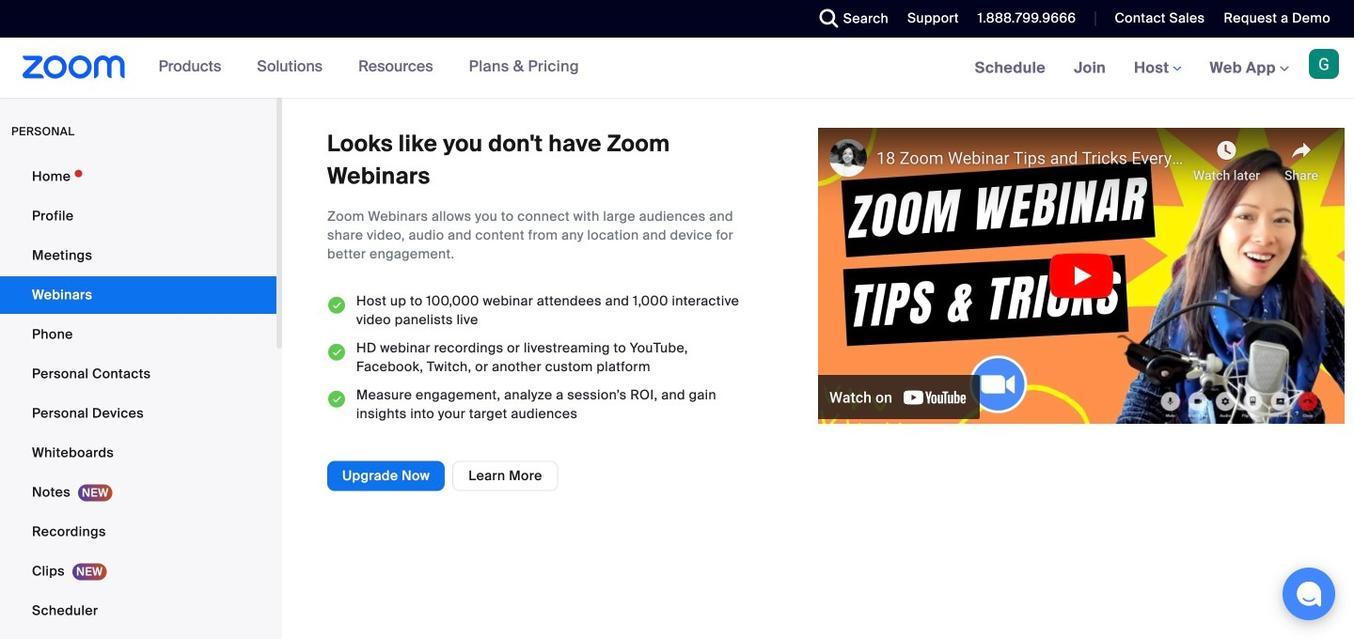 Task type: locate. For each thing, give the bounding box(es) containing it.
profile picture image
[[1309, 49, 1339, 79]]

product information navigation
[[144, 38, 593, 98]]

personal menu menu
[[0, 158, 277, 640]]

zoom logo image
[[23, 55, 126, 79]]

banner
[[0, 38, 1354, 99]]



Task type: describe. For each thing, give the bounding box(es) containing it.
open chat image
[[1296, 581, 1322, 608]]

meetings navigation
[[961, 38, 1354, 99]]



Task type: vqa. For each thing, say whether or not it's contained in the screenshot.
Personal Menu menu on the left of page
yes



